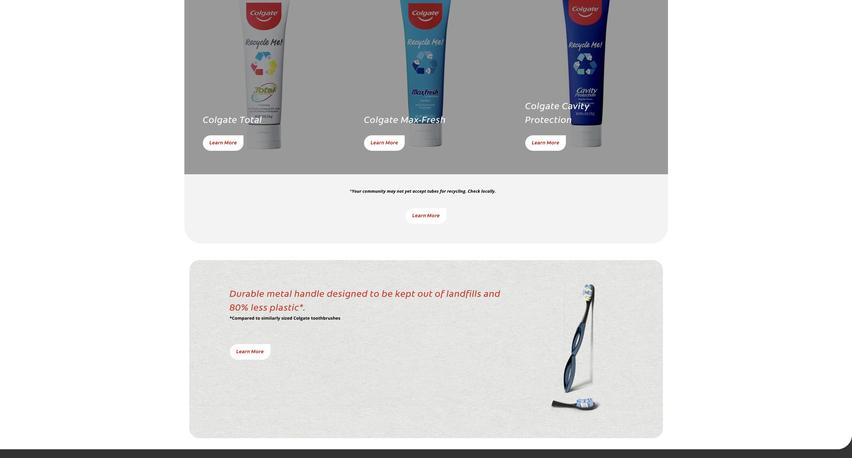Task type: describe. For each thing, give the bounding box(es) containing it.
learn more link for colgate cavity protection
[[526, 135, 567, 151]]

fresh
[[422, 113, 446, 125]]

locally.
[[482, 188, 496, 194]]

durable
[[230, 287, 265, 299]]

*
[[350, 188, 352, 194]]

accept
[[413, 188, 426, 194]]

less
[[251, 301, 268, 313]]

colgate total
[[203, 113, 262, 125]]

community
[[363, 188, 386, 194]]

durable metal handle designed to be kept out of landfills and 80% less plastic*. *compared to similarly sized colgate toothbrushes
[[230, 287, 501, 321]]

brand page_desktop_productshot_486x597px_yl image
[[512, 281, 623, 417]]

protection
[[526, 113, 573, 125]]

of
[[435, 287, 445, 299]]

colgate for colgate total
[[203, 113, 237, 125]]

designed
[[327, 287, 368, 299]]

kept
[[396, 287, 416, 299]]

sized
[[282, 315, 293, 321]]

rounded corner image
[[838, 435, 853, 450]]

* your community may not yet accept tubes for recycling. check locally.
[[350, 188, 496, 194]]

80%
[[230, 301, 249, 313]]

max-
[[401, 113, 422, 125]]

your
[[352, 188, 362, 194]]

toothbrushes
[[311, 315, 341, 321]]

total
[[240, 113, 262, 125]]

colgate for colgate cavity protection
[[526, 99, 560, 111]]

not
[[397, 188, 404, 194]]

recycling.
[[447, 188, 467, 194]]

cavity
[[562, 99, 590, 111]]



Task type: vqa. For each thing, say whether or not it's contained in the screenshot.
recycling.
yes



Task type: locate. For each thing, give the bounding box(es) containing it.
metal
[[267, 287, 292, 299]]

0 horizontal spatial to
[[256, 315, 260, 321]]

check
[[468, 188, 481, 194]]

to left be
[[370, 287, 380, 299]]

0 vertical spatial to
[[370, 287, 380, 299]]

plastic*.
[[270, 301, 306, 313]]

learn
[[210, 139, 223, 146], [371, 139, 385, 146], [532, 139, 546, 146], [413, 212, 426, 219], [236, 348, 250, 355]]

*compared
[[230, 315, 255, 321]]

learn more link for colgate total
[[203, 135, 244, 151]]

more
[[225, 139, 237, 146], [386, 139, 398, 146], [547, 139, 560, 146], [428, 212, 440, 219], [251, 348, 264, 355]]

colgate left the total
[[203, 113, 237, 125]]

yet
[[405, 188, 412, 194]]

may
[[387, 188, 396, 194]]

learn more link for colgate max-fresh
[[364, 135, 405, 151]]

colgate inside "durable metal handle designed to be kept out of landfills and 80% less plastic*. *compared to similarly sized colgate toothbrushes"
[[294, 315, 310, 321]]

colgate right 'sized'
[[294, 315, 310, 321]]

learn more link
[[203, 135, 244, 151], [364, 135, 405, 151], [526, 135, 567, 151], [406, 208, 447, 224], [230, 344, 271, 360]]

colgate for colgate max-fresh
[[364, 113, 399, 125]]

for
[[440, 188, 446, 194]]

learn more
[[210, 139, 237, 146], [371, 139, 398, 146], [532, 139, 560, 146], [413, 212, 440, 219], [236, 348, 264, 355]]

colgate cavity protection
[[526, 99, 590, 125]]

colgate left max- at the top left of the page
[[364, 113, 399, 125]]

1 horizontal spatial to
[[370, 287, 380, 299]]

to
[[370, 287, 380, 299], [256, 315, 260, 321]]

similarly
[[262, 315, 280, 321]]

1 vertical spatial to
[[256, 315, 260, 321]]

and
[[484, 287, 501, 299]]

colgate max-fresh
[[364, 113, 446, 125]]

handle
[[295, 287, 325, 299]]

colgate
[[526, 99, 560, 111], [203, 113, 237, 125], [364, 113, 399, 125], [294, 315, 310, 321]]

to down less
[[256, 315, 260, 321]]

out
[[418, 287, 433, 299]]

landfills
[[447, 287, 482, 299]]

be
[[382, 287, 393, 299]]

colgate inside colgate cavity protection
[[526, 99, 560, 111]]

tubes
[[428, 188, 439, 194]]

colgate up protection
[[526, 99, 560, 111]]



